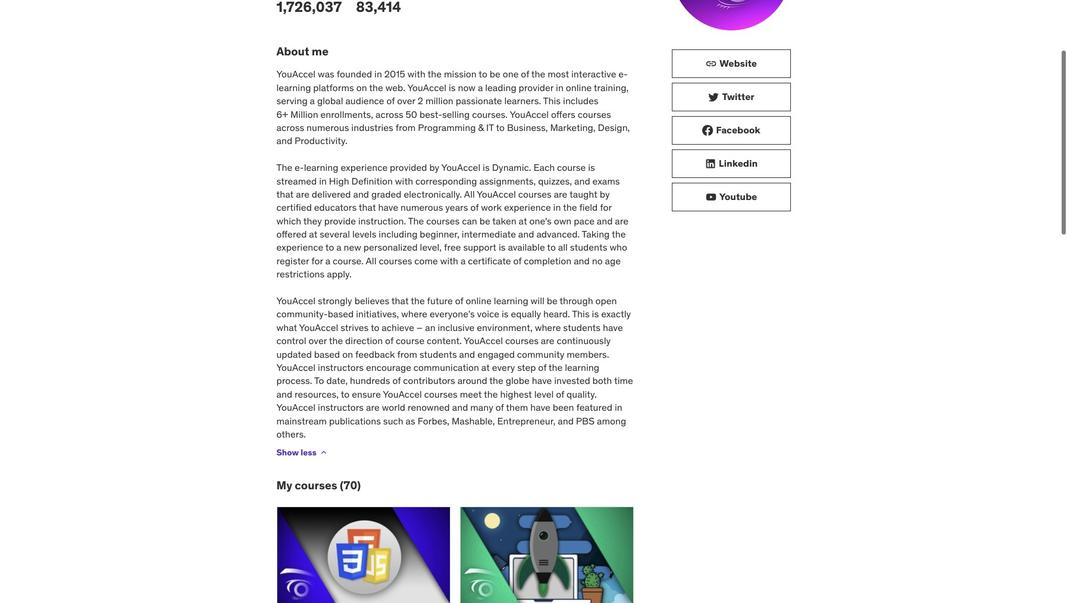Task type: locate. For each thing, give the bounding box(es) containing it.
2 vertical spatial students
[[420, 348, 457, 360]]

heard.
[[544, 308, 570, 320]]

0 vertical spatial that
[[277, 188, 294, 200]]

globe
[[506, 375, 530, 387]]

instructors
[[318, 362, 364, 373], [318, 402, 364, 413]]

assignments,
[[480, 175, 536, 187]]

a
[[478, 81, 483, 93], [310, 95, 315, 107], [337, 241, 342, 253], [326, 255, 331, 267], [461, 255, 466, 267]]

0 vertical spatial online
[[566, 81, 592, 93]]

1 horizontal spatial across
[[376, 108, 404, 120]]

1 horizontal spatial where
[[535, 321, 561, 333]]

in inside youaccel strongly believes that the future of online learning will be through open community-based initiatives, where everyone's voice is equally heard. this is exactly what youaccel strives to achieve – an inclusive environment, where students have control over the direction of course content. youaccel courses are continuously updated based on feedback from students and engaged community members. youaccel instructors encourage communication at every step of the learning process. to date, hundreds of contributors around the globe have invested both time and resources, to ensure youaccel courses meet the highest level of quality. youaccel instructors are world renowned and many of them have been featured in mainstream publications such as forbes, mashable, entrepreneur, and pbs among others.
[[615, 402, 623, 413]]

linkedin
[[719, 157, 758, 169]]

e-
[[619, 68, 628, 80], [295, 161, 304, 173]]

enrollments,
[[321, 108, 374, 120]]

1 horizontal spatial all
[[464, 188, 475, 200]]

0 vertical spatial instructors
[[318, 362, 364, 373]]

register
[[277, 255, 309, 267]]

learning up the equally
[[494, 295, 529, 307]]

others.
[[277, 428, 306, 440]]

online up includes
[[566, 81, 592, 93]]

e- inside youaccel was founded in 2015 with the mission to be one of the most interactive e- learning platforms on the web. youaccel is now a leading provider in online training, serving a global audience of over 2 million passionate learners. this includes 6+ million enrollments, across 50 best-selling courses. youaccel offers courses across numerous industries from programming & it to business, marketing, design, and productivity.
[[619, 68, 628, 80]]

in up delivered
[[319, 175, 327, 187]]

in
[[375, 68, 382, 80], [556, 81, 564, 93], [319, 175, 327, 187], [554, 201, 561, 213], [615, 402, 623, 413]]

with down the free
[[441, 255, 459, 267]]

1 vertical spatial online
[[466, 295, 492, 307]]

small image inside facebook link
[[702, 124, 714, 136]]

about me
[[277, 44, 329, 58]]

with down provided on the top left of the page
[[395, 175, 413, 187]]

platforms
[[313, 81, 354, 93]]

0 horizontal spatial on
[[343, 348, 353, 360]]

that up initiatives,
[[392, 295, 409, 307]]

a left new
[[337, 241, 342, 253]]

1 vertical spatial e-
[[295, 161, 304, 173]]

0 vertical spatial course
[[557, 161, 586, 173]]

across up industries
[[376, 108, 404, 120]]

with right 2015
[[408, 68, 426, 80]]

small image for facebook
[[702, 124, 714, 136]]

dynamic.
[[492, 161, 532, 173]]

1 horizontal spatial experience
[[341, 161, 388, 173]]

1 vertical spatial from
[[398, 348, 418, 360]]

to down several at the top left
[[326, 241, 334, 253]]

have down exactly
[[603, 321, 623, 333]]

contributors
[[403, 375, 456, 387]]

with
[[408, 68, 426, 80], [395, 175, 413, 187], [441, 255, 459, 267]]

students down content.
[[420, 348, 457, 360]]

from up "encourage" on the bottom of page
[[398, 348, 418, 360]]

0 vertical spatial experience
[[341, 161, 388, 173]]

and inside youaccel was founded in 2015 with the mission to be one of the most interactive e- learning platforms on the web. youaccel is now a leading provider in online training, serving a global audience of over 2 million passionate learners. this includes 6+ million enrollments, across 50 best-selling courses. youaccel offers courses across numerous industries from programming & it to business, marketing, design, and productivity.
[[277, 135, 293, 147]]

over right control
[[309, 335, 327, 347]]

with inside youaccel was founded in 2015 with the mission to be one of the most interactive e- learning platforms on the web. youaccel is now a leading provider in online training, serving a global audience of over 2 million passionate learners. this includes 6+ million enrollments, across 50 best-selling courses. youaccel offers courses across numerous industries from programming & it to business, marketing, design, and productivity.
[[408, 68, 426, 80]]

small image inside website link
[[706, 58, 718, 70]]

meet
[[460, 388, 482, 400]]

highest
[[501, 388, 532, 400]]

about
[[277, 44, 309, 58]]

0 horizontal spatial e-
[[295, 161, 304, 173]]

2 horizontal spatial at
[[519, 215, 527, 227]]

0 vertical spatial for
[[600, 201, 612, 213]]

instructors up date,
[[318, 362, 364, 373]]

for right field
[[600, 201, 612, 213]]

numerous inside youaccel was founded in 2015 with the mission to be one of the most interactive e- learning platforms on the web. youaccel is now a leading provider in online training, serving a global audience of over 2 million passionate learners. this includes 6+ million enrollments, across 50 best-selling courses. youaccel offers courses across numerous industries from programming & it to business, marketing, design, and productivity.
[[307, 121, 349, 133]]

small image for twitter
[[708, 91, 720, 103]]

experience up register at the left of page
[[277, 241, 324, 253]]

youaccel strongly believes that the future of online learning will be through open community-based initiatives, where everyone's voice is equally heard. this is exactly what youaccel strives to achieve – an inclusive environment, where students have control over the direction of course content. youaccel courses are continuously updated based on feedback from students and engaged community members. youaccel instructors encourage communication at every step of the learning process. to date, hundreds of contributors around the globe have invested both time and resources, to ensure youaccel courses meet the highest level of quality. youaccel instructors are world renowned and many of them have been featured in mainstream publications such as forbes, mashable, entrepreneur, and pbs among others.
[[277, 295, 634, 440]]

and
[[277, 135, 293, 147], [575, 175, 591, 187], [353, 188, 369, 200], [597, 215, 613, 227], [519, 228, 535, 240], [574, 255, 590, 267], [460, 348, 475, 360], [277, 388, 293, 400], [452, 402, 468, 413], [558, 415, 574, 427]]

1 horizontal spatial numerous
[[401, 201, 443, 213]]

0 horizontal spatial at
[[309, 228, 318, 240]]

1 horizontal spatial this
[[572, 308, 590, 320]]

small image inside youtube link
[[706, 191, 718, 203]]

the up including
[[408, 215, 424, 227]]

course inside the e-learning experience provided by youaccel is dynamic. each course is streamed in high definition with corresponding assignments, quizzes, and exams that are delivered and graded electronically. all youaccel courses are taught by certified educators that have numerous years of work experience in the field for which they provide instruction. the courses can be taken at one's own pace and are offered at several levels including beginner, intermediate and advanced. taking the experience to a new personalized level, free support is available to all students who register for a course. all courses come with a certificate of completion and no age restrictions apply.
[[557, 161, 586, 173]]

1 horizontal spatial course
[[557, 161, 586, 173]]

2 horizontal spatial experience
[[504, 201, 551, 213]]

all
[[464, 188, 475, 200], [366, 255, 377, 267]]

across
[[376, 108, 404, 120], [277, 121, 304, 133]]

experience up one's on the top
[[504, 201, 551, 213]]

to
[[479, 68, 488, 80], [496, 121, 505, 133], [326, 241, 334, 253], [548, 241, 556, 253], [371, 321, 380, 333], [341, 388, 350, 400]]

2015
[[385, 68, 406, 80]]

1 vertical spatial on
[[343, 348, 353, 360]]

0 vertical spatial by
[[430, 161, 440, 173]]

at down engaged
[[482, 362, 490, 373]]

the up streamed
[[277, 161, 293, 173]]

numerous down electronically.
[[401, 201, 443, 213]]

1 vertical spatial over
[[309, 335, 327, 347]]

and down 6+ million
[[277, 135, 293, 147]]

training,
[[594, 81, 629, 93]]

course down –
[[396, 335, 425, 347]]

levels
[[353, 228, 377, 240]]

have up level
[[532, 375, 552, 387]]

0 horizontal spatial all
[[366, 255, 377, 267]]

provided
[[390, 161, 427, 173]]

1 horizontal spatial online
[[566, 81, 592, 93]]

students
[[570, 241, 608, 253], [564, 321, 601, 333], [420, 348, 457, 360]]

1 horizontal spatial e-
[[619, 68, 628, 80]]

youaccel up mainstream
[[277, 402, 316, 413]]

have down graded at top left
[[379, 201, 399, 213]]

by up corresponding
[[430, 161, 440, 173]]

1 vertical spatial experience
[[504, 201, 551, 213]]

be up the 'intermediate'
[[480, 215, 491, 227]]

2 vertical spatial be
[[547, 295, 558, 307]]

online up voice
[[466, 295, 492, 307]]

numerous
[[307, 121, 349, 133], [401, 201, 443, 213]]

the e-learning experience provided by youaccel is dynamic. each course is streamed in high definition with corresponding assignments, quizzes, and exams that are delivered and graded electronically. all youaccel courses are taught by certified educators that have numerous years of work experience in the field for which they provide instruction. the courses can be taken at one's own pace and are offered at several levels including beginner, intermediate and advanced. taking the experience to a new personalized level, free support is available to all students who register for a course. all courses come with a certificate of completion and no age restrictions apply.
[[277, 161, 629, 280]]

on
[[357, 81, 367, 93], [343, 348, 353, 360]]

courses up beginner,
[[427, 215, 460, 227]]

quizzes,
[[539, 175, 572, 187]]

and down definition
[[353, 188, 369, 200]]

provide
[[324, 215, 356, 227]]

of up everyone's
[[455, 295, 464, 307]]

0 vertical spatial at
[[519, 215, 527, 227]]

all
[[559, 241, 568, 253]]

youaccel up the business,
[[510, 108, 549, 120]]

now
[[458, 81, 476, 93]]

that up certified
[[277, 188, 294, 200]]

around
[[458, 375, 488, 387]]

2 vertical spatial at
[[482, 362, 490, 373]]

1 vertical spatial the
[[408, 215, 424, 227]]

1 horizontal spatial for
[[600, 201, 612, 213]]

based up to
[[314, 348, 340, 360]]

e- up training,
[[619, 68, 628, 80]]

0 vertical spatial students
[[570, 241, 608, 253]]

2 horizontal spatial that
[[392, 295, 409, 307]]

0 vertical spatial on
[[357, 81, 367, 93]]

electronically.
[[404, 188, 462, 200]]

1 horizontal spatial the
[[408, 215, 424, 227]]

this
[[544, 95, 561, 107], [572, 308, 590, 320]]

show
[[277, 447, 299, 458]]

0 horizontal spatial the
[[277, 161, 293, 173]]

several
[[320, 228, 350, 240]]

2 vertical spatial that
[[392, 295, 409, 307]]

small image inside twitter link
[[708, 91, 720, 103]]

work
[[481, 201, 502, 213]]

0 horizontal spatial online
[[466, 295, 492, 307]]

1 vertical spatial where
[[535, 321, 561, 333]]

online inside youaccel was founded in 2015 with the mission to be one of the most interactive e- learning platforms on the web. youaccel is now a leading provider in online training, serving a global audience of over 2 million passionate learners. this includes 6+ million enrollments, across 50 best-selling courses. youaccel offers courses across numerous industries from programming & it to business, marketing, design, and productivity.
[[566, 81, 592, 93]]

of down achieve
[[385, 335, 394, 347]]

0 horizontal spatial that
[[277, 188, 294, 200]]

numerous inside the e-learning experience provided by youaccel is dynamic. each course is streamed in high definition with corresponding assignments, quizzes, and exams that are delivered and graded electronically. all youaccel courses are taught by certified educators that have numerous years of work experience in the field for which they provide instruction. the courses can be taken at one's own pace and are offered at several levels including beginner, intermediate and advanced. taking the experience to a new personalized level, free support is available to all students who register for a course. all courses come with a certificate of completion and no age restrictions apply.
[[401, 201, 443, 213]]

1 horizontal spatial at
[[482, 362, 490, 373]]

1 vertical spatial be
[[480, 215, 491, 227]]

0 vertical spatial e-
[[619, 68, 628, 80]]

0 horizontal spatial by
[[430, 161, 440, 173]]

and up available
[[519, 228, 535, 240]]

new
[[344, 241, 361, 253]]

over left '2'
[[397, 95, 416, 107]]

is left now
[[449, 81, 456, 93]]

offers
[[552, 108, 576, 120]]

show less
[[277, 447, 317, 458]]

small image left website
[[706, 58, 718, 70]]

across down 6+ million
[[277, 121, 304, 133]]

youaccel up corresponding
[[442, 161, 481, 173]]

students inside the e-learning experience provided by youaccel is dynamic. each course is streamed in high definition with corresponding assignments, quizzes, and exams that are delivered and graded electronically. all youaccel courses are taught by certified educators that have numerous years of work experience in the field for which they provide instruction. the courses can be taken at one's own pace and are offered at several levels including beginner, intermediate and advanced. taking the experience to a new personalized level, free support is available to all students who register for a course. all courses come with a certificate of completion and no age restrictions apply.
[[570, 241, 608, 253]]

forbes,
[[418, 415, 450, 427]]

be inside youaccel strongly believes that the future of online learning will be through open community-based initiatives, where everyone's voice is equally heard. this is exactly what youaccel strives to achieve – an inclusive environment, where students have control over the direction of course content. youaccel courses are continuously updated based on feedback from students and engaged community members. youaccel instructors encourage communication at every step of the learning process. to date, hundreds of contributors around the globe have invested both time and resources, to ensure youaccel courses meet the highest level of quality. youaccel instructors are world renowned and many of them have been featured in mainstream publications such as forbes, mashable, entrepreneur, and pbs among others.
[[547, 295, 558, 307]]

e- up streamed
[[295, 161, 304, 173]]

this down through
[[572, 308, 590, 320]]

1 vertical spatial instructors
[[318, 402, 364, 413]]

can
[[462, 215, 478, 227]]

0 vertical spatial this
[[544, 95, 561, 107]]

1 vertical spatial course
[[396, 335, 425, 347]]

0 horizontal spatial over
[[309, 335, 327, 347]]

students up continuously on the right bottom of page
[[564, 321, 601, 333]]

entrepreneur,
[[498, 415, 556, 427]]

small image
[[706, 58, 718, 70], [708, 91, 720, 103], [702, 124, 714, 136], [706, 191, 718, 203]]

1 vertical spatial by
[[600, 188, 610, 200]]

0 vertical spatial over
[[397, 95, 416, 107]]

of
[[521, 68, 530, 80], [387, 95, 395, 107], [471, 201, 479, 213], [514, 255, 522, 267], [455, 295, 464, 307], [385, 335, 394, 347], [539, 362, 547, 373], [393, 375, 401, 387], [556, 388, 565, 400], [496, 402, 504, 413]]

mashable,
[[452, 415, 495, 427]]

0 vertical spatial numerous
[[307, 121, 349, 133]]

are
[[296, 188, 310, 200], [554, 188, 568, 200], [615, 215, 629, 227], [541, 335, 555, 347], [366, 402, 380, 413]]

learning inside youaccel was founded in 2015 with the mission to be one of the most interactive e- learning platforms on the web. youaccel is now a leading provider in online training, serving a global audience of over 2 million passionate learners. this includes 6+ million enrollments, across 50 best-selling courses. youaccel offers courses across numerous industries from programming & it to business, marketing, design, and productivity.
[[277, 81, 311, 93]]

community
[[517, 348, 565, 360]]

the up audience
[[369, 81, 383, 93]]

0 vertical spatial based
[[328, 308, 354, 320]]

1 vertical spatial this
[[572, 308, 590, 320]]

0 vertical spatial the
[[277, 161, 293, 173]]

youaccel up engaged
[[464, 335, 503, 347]]

this up offers
[[544, 95, 561, 107]]

0 horizontal spatial across
[[277, 121, 304, 133]]

course up quizzes,
[[557, 161, 586, 173]]

1 horizontal spatial by
[[600, 188, 610, 200]]

for up restrictions at top left
[[312, 255, 323, 267]]

be inside the e-learning experience provided by youaccel is dynamic. each course is streamed in high definition with corresponding assignments, quizzes, and exams that are delivered and graded electronically. all youaccel courses are taught by certified educators that have numerous years of work experience in the field for which they provide instruction. the courses can be taken at one's own pace and are offered at several levels including beginner, intermediate and advanced. taking the experience to a new personalized level, free support is available to all students who register for a course. all courses come with a certificate of completion and no age restrictions apply.
[[480, 215, 491, 227]]

is
[[449, 81, 456, 93], [483, 161, 490, 173], [589, 161, 596, 173], [499, 241, 506, 253], [502, 308, 509, 320], [592, 308, 599, 320]]

courses
[[578, 108, 612, 120], [519, 188, 552, 200], [427, 215, 460, 227], [379, 255, 412, 267], [506, 335, 539, 347], [425, 388, 458, 400], [295, 478, 338, 493]]

taken
[[493, 215, 517, 227]]

field
[[580, 201, 598, 213]]

they
[[304, 215, 322, 227]]

the down community
[[549, 362, 563, 373]]

youaccel down about
[[277, 68, 316, 80]]

0 vertical spatial from
[[396, 121, 416, 133]]

at down they
[[309, 228, 318, 240]]

and up the taught
[[575, 175, 591, 187]]

0 horizontal spatial course
[[396, 335, 425, 347]]

many
[[471, 402, 494, 413]]

1 vertical spatial all
[[366, 255, 377, 267]]

1 vertical spatial with
[[395, 175, 413, 187]]

the up own on the right of page
[[563, 201, 577, 213]]

me
[[312, 44, 329, 58]]

and left the no
[[574, 255, 590, 267]]

courses down the contributors in the bottom left of the page
[[425, 388, 458, 400]]

experience up definition
[[341, 161, 388, 173]]

be up heard.
[[547, 295, 558, 307]]

0 vertical spatial across
[[376, 108, 404, 120]]

through
[[560, 295, 594, 307]]

level
[[535, 388, 554, 400]]

1 horizontal spatial on
[[357, 81, 367, 93]]

interactive
[[572, 68, 617, 80]]

serving
[[277, 95, 308, 107]]

updated
[[277, 348, 312, 360]]

0 horizontal spatial numerous
[[307, 121, 349, 133]]

to down date,
[[341, 388, 350, 400]]

0 horizontal spatial where
[[402, 308, 428, 320]]

everyone's
[[430, 308, 475, 320]]

a down the free
[[461, 255, 466, 267]]

learning up high
[[304, 161, 339, 173]]

own
[[554, 215, 572, 227]]

on up audience
[[357, 81, 367, 93]]

productivity.
[[295, 135, 348, 147]]

the
[[277, 161, 293, 173], [408, 215, 424, 227]]

in up among
[[615, 402, 623, 413]]

at left one's on the top
[[519, 215, 527, 227]]

learning down members.
[[565, 362, 600, 373]]

facebook
[[717, 124, 761, 136]]

inclusive
[[438, 321, 475, 333]]

1 vertical spatial numerous
[[401, 201, 443, 213]]

experience
[[341, 161, 388, 173], [504, 201, 551, 213], [277, 241, 324, 253]]

small image left facebook
[[702, 124, 714, 136]]

learning up serving
[[277, 81, 311, 93]]

exams
[[593, 175, 620, 187]]

1 horizontal spatial that
[[359, 201, 376, 213]]

0 vertical spatial be
[[490, 68, 501, 80]]

1 horizontal spatial over
[[397, 95, 416, 107]]

certificate
[[468, 255, 511, 267]]

0 horizontal spatial this
[[544, 95, 561, 107]]

this inside youaccel strongly believes that the future of online learning will be through open community-based initiatives, where everyone's voice is equally heard. this is exactly what youaccel strives to achieve – an inclusive environment, where students have control over the direction of course content. youaccel courses are continuously updated based on feedback from students and engaged community members. youaccel instructors encourage communication at every step of the learning process. to date, hundreds of contributors around the globe have invested both time and resources, to ensure youaccel courses meet the highest level of quality. youaccel instructors are world renowned and many of them have been featured in mainstream publications such as forbes, mashable, entrepreneur, and pbs among others.
[[572, 308, 590, 320]]

and up taking
[[597, 215, 613, 227]]

be
[[490, 68, 501, 80], [480, 215, 491, 227], [547, 295, 558, 307]]

have inside the e-learning experience provided by youaccel is dynamic. each course is streamed in high definition with corresponding assignments, quizzes, and exams that are delivered and graded electronically. all youaccel courses are taught by certified educators that have numerous years of work experience in the field for which they provide instruction. the courses can be taken at one's own pace and are offered at several levels including beginner, intermediate and advanced. taking the experience to a new personalized level, free support is available to all students who register for a course. all courses come with a certificate of completion and no age restrictions apply.
[[379, 201, 399, 213]]

0 horizontal spatial experience
[[277, 241, 324, 253]]

global
[[317, 95, 343, 107]]

have down level
[[531, 402, 551, 413]]

0 vertical spatial with
[[408, 68, 426, 80]]

0 horizontal spatial for
[[312, 255, 323, 267]]

process.
[[277, 375, 312, 387]]

1 vertical spatial that
[[359, 201, 376, 213]]

believes
[[355, 295, 390, 307]]



Task type: vqa. For each thing, say whether or not it's contained in the screenshot.
online
yes



Task type: describe. For each thing, give the bounding box(es) containing it.
this inside youaccel was founded in 2015 with the mission to be one of the most interactive e- learning platforms on the web. youaccel is now a leading provider in online training, serving a global audience of over 2 million passionate learners. this includes 6+ million enrollments, across 50 best-selling courses. youaccel offers courses across numerous industries from programming & it to business, marketing, design, and productivity.
[[544, 95, 561, 107]]

small image for website
[[706, 58, 718, 70]]

2
[[418, 95, 423, 107]]

e- inside the e-learning experience provided by youaccel is dynamic. each course is streamed in high definition with corresponding assignments, quizzes, and exams that are delivered and graded electronically. all youaccel courses are taught by certified educators that have numerous years of work experience in the field for which they provide instruction. the courses can be taken at one's own pace and are offered at several levels including beginner, intermediate and advanced. taking the experience to a new personalized level, free support is available to all students who register for a course. all courses come with a certificate of completion and no age restrictions apply.
[[295, 161, 304, 173]]

courses right my
[[295, 478, 338, 493]]

the up the who
[[612, 228, 626, 240]]

featured
[[577, 402, 613, 413]]

achieve
[[382, 321, 414, 333]]

advanced.
[[537, 228, 580, 240]]

are up community
[[541, 335, 555, 347]]

is up the assignments,
[[483, 161, 490, 173]]

learning inside the e-learning experience provided by youaccel is dynamic. each course is streamed in high definition with corresponding assignments, quizzes, and exams that are delivered and graded electronically. all youaccel courses are taught by certified educators that have numerous years of work experience in the field for which they provide instruction. the courses can be taken at one's own pace and are offered at several levels including beginner, intermediate and advanced. taking the experience to a new personalized level, free support is available to all students who register for a course. all courses come with a certificate of completion and no age restrictions apply.
[[304, 161, 339, 173]]

high
[[329, 175, 349, 187]]

leading
[[486, 81, 517, 93]]

(70)
[[340, 478, 361, 493]]

small image
[[705, 158, 717, 170]]

free
[[444, 241, 461, 253]]

0 vertical spatial all
[[464, 188, 475, 200]]

of down available
[[514, 255, 522, 267]]

and down process.
[[277, 388, 293, 400]]

feedback
[[356, 348, 395, 360]]

youaccel up world
[[383, 388, 422, 400]]

youaccel up community-
[[277, 295, 316, 307]]

delivered
[[312, 188, 351, 200]]

youtube
[[720, 191, 758, 203]]

instruction.
[[358, 215, 406, 227]]

restrictions
[[277, 268, 325, 280]]

age
[[605, 255, 621, 267]]

members.
[[567, 348, 610, 360]]

design,
[[598, 121, 630, 133]]

over inside youaccel was founded in 2015 with the mission to be one of the most interactive e- learning platforms on the web. youaccel is now a leading provider in online training, serving a global audience of over 2 million passionate learners. this includes 6+ million enrollments, across 50 best-selling courses. youaccel offers courses across numerous industries from programming & it to business, marketing, design, and productivity.
[[397, 95, 416, 107]]

and down meet
[[452, 402, 468, 413]]

youaccel up process.
[[277, 362, 316, 373]]

world
[[382, 402, 406, 413]]

1 vertical spatial students
[[564, 321, 601, 333]]

of left them at bottom
[[496, 402, 504, 413]]

certified
[[277, 201, 312, 213]]

personalized
[[364, 241, 418, 253]]

youtube link
[[672, 183, 791, 211]]

and down the been
[[558, 415, 574, 427]]

course inside youaccel strongly believes that the future of online learning will be through open community-based initiatives, where everyone's voice is equally heard. this is exactly what youaccel strives to achieve – an inclusive environment, where students have control over the direction of course content. youaccel courses are continuously updated based on feedback from students and engaged community members. youaccel instructors encourage communication at every step of the learning process. to date, hundreds of contributors around the globe have invested both time and resources, to ensure youaccel courses meet the highest level of quality. youaccel instructors are world renowned and many of them have been featured in mainstream publications such as forbes, mashable, entrepreneur, and pbs among others.
[[396, 335, 425, 347]]

a up passionate
[[478, 81, 483, 93]]

the left the future on the left
[[411, 295, 425, 307]]

founded
[[337, 68, 372, 80]]

youaccel up work
[[477, 188, 516, 200]]

the down strives
[[329, 335, 343, 347]]

at inside youaccel strongly believes that the future of online learning will be through open community-based initiatives, where everyone's voice is equally heard. this is exactly what youaccel strives to achieve – an inclusive environment, where students have control over the direction of course content. youaccel courses are continuously updated based on feedback from students and engaged community members. youaccel instructors encourage communication at every step of the learning process. to date, hundreds of contributors around the globe have invested both time and resources, to ensure youaccel courses meet the highest level of quality. youaccel instructors are world renowned and many of them have been featured in mainstream publications such as forbes, mashable, entrepreneur, and pbs among others.
[[482, 362, 490, 373]]

the left mission
[[428, 68, 442, 80]]

was
[[318, 68, 335, 80]]

most
[[548, 68, 569, 80]]

a left global
[[310, 95, 315, 107]]

the up many at the bottom
[[484, 388, 498, 400]]

0 vertical spatial where
[[402, 308, 428, 320]]

1 vertical spatial at
[[309, 228, 318, 240]]

are down streamed
[[296, 188, 310, 200]]

6+ million
[[277, 108, 318, 120]]

my courses (70)
[[277, 478, 361, 493]]

corresponding
[[416, 175, 477, 187]]

of up the been
[[556, 388, 565, 400]]

them
[[506, 402, 528, 413]]

pace
[[574, 215, 595, 227]]

1 vertical spatial for
[[312, 255, 323, 267]]

mission
[[444, 68, 477, 80]]

direction
[[345, 335, 383, 347]]

small image for youtube
[[706, 191, 718, 203]]

mainstream
[[277, 415, 327, 427]]

educators
[[314, 201, 357, 213]]

is up exams
[[589, 161, 596, 173]]

resources,
[[295, 388, 339, 400]]

content.
[[427, 335, 462, 347]]

completion
[[524, 255, 572, 267]]

from inside youaccel was founded in 2015 with the mission to be one of the most interactive e- learning platforms on the web. youaccel is now a leading provider in online training, serving a global audience of over 2 million passionate learners. this includes 6+ million enrollments, across 50 best-selling courses. youaccel offers courses across numerous industries from programming & it to business, marketing, design, and productivity.
[[396, 121, 416, 133]]

in left 2015
[[375, 68, 382, 80]]

that inside youaccel strongly believes that the future of online learning will be through open community-based initiatives, where everyone's voice is equally heard. this is exactly what youaccel strives to achieve – an inclusive environment, where students have control over the direction of course content. youaccel courses are continuously updated based on feedback from students and engaged community members. youaccel instructors encourage communication at every step of the learning process. to date, hundreds of contributors around the globe have invested both time and resources, to ensure youaccel courses meet the highest level of quality. youaccel instructors are world renowned and many of them have been featured in mainstream publications such as forbes, mashable, entrepreneur, and pbs among others.
[[392, 295, 409, 307]]

&
[[478, 121, 484, 133]]

taking
[[582, 228, 610, 240]]

environment,
[[477, 321, 533, 333]]

time
[[615, 375, 634, 387]]

to left all
[[548, 241, 556, 253]]

course.
[[333, 255, 364, 267]]

voice
[[477, 308, 500, 320]]

support
[[464, 241, 497, 253]]

learners.
[[505, 95, 542, 107]]

of down web.
[[387, 95, 395, 107]]

business,
[[507, 121, 548, 133]]

the up the provider at top
[[532, 68, 546, 80]]

1 instructors from the top
[[318, 362, 364, 373]]

of right one
[[521, 68, 530, 80]]

years
[[446, 201, 468, 213]]

selling
[[443, 108, 470, 120]]

passionate
[[456, 95, 502, 107]]

is up certificate
[[499, 241, 506, 253]]

twitter
[[723, 91, 755, 103]]

to
[[314, 375, 324, 387]]

invested
[[555, 375, 591, 387]]

is inside youaccel was founded in 2015 with the mission to be one of the most interactive e- learning platforms on the web. youaccel is now a leading provider in online training, serving a global audience of over 2 million passionate learners. this includes 6+ million enrollments, across 50 best-selling courses. youaccel offers courses across numerous industries from programming & it to business, marketing, design, and productivity.
[[449, 81, 456, 93]]

online inside youaccel strongly believes that the future of online learning will be through open community-based initiatives, where everyone's voice is equally heard. this is exactly what youaccel strives to achieve – an inclusive environment, where students have control over the direction of course content. youaccel courses are continuously updated based on feedback from students and engaged community members. youaccel instructors encourage communication at every step of the learning process. to date, hundreds of contributors around the globe have invested both time and resources, to ensure youaccel courses meet the highest level of quality. youaccel instructors are world renowned and many of them have been featured in mainstream publications such as forbes, mashable, entrepreneur, and pbs among others.
[[466, 295, 492, 307]]

of down community
[[539, 362, 547, 373]]

as
[[406, 415, 416, 427]]

from inside youaccel strongly believes that the future of online learning will be through open community-based initiatives, where everyone's voice is equally heard. this is exactly what youaccel strives to achieve – an inclusive environment, where students have control over the direction of course content. youaccel courses are continuously updated based on feedback from students and engaged community members. youaccel instructors encourage communication at every step of the learning process. to date, hundreds of contributors around the globe have invested both time and resources, to ensure youaccel courses meet the highest level of quality. youaccel instructors are world renowned and many of them have been featured in mainstream publications such as forbes, mashable, entrepreneur, and pbs among others.
[[398, 348, 418, 360]]

on inside youaccel was founded in 2015 with the mission to be one of the most interactive e- learning platforms on the web. youaccel is now a leading provider in online training, serving a global audience of over 2 million passionate learners. this includes 6+ million enrollments, across 50 best-selling courses. youaccel offers courses across numerous industries from programming & it to business, marketing, design, and productivity.
[[357, 81, 367, 93]]

including
[[379, 228, 418, 240]]

taught
[[570, 188, 598, 200]]

courses down personalized
[[379, 255, 412, 267]]

is down open on the right of the page
[[592, 308, 599, 320]]

2 instructors from the top
[[318, 402, 364, 413]]

ensure
[[352, 388, 381, 400]]

available
[[508, 241, 545, 253]]

to up leading
[[479, 68, 488, 80]]

been
[[553, 402, 574, 413]]

on inside youaccel strongly believes that the future of online learning will be through open community-based initiatives, where everyone's voice is equally heard. this is exactly what youaccel strives to achieve – an inclusive environment, where students have control over the direction of course content. youaccel courses are continuously updated based on feedback from students and engaged community members. youaccel instructors encourage communication at every step of the learning process. to date, hundreds of contributors around the globe have invested both time and resources, to ensure youaccel courses meet the highest level of quality. youaccel instructors are world renowned and many of them have been featured in mainstream publications such as forbes, mashable, entrepreneur, and pbs among others.
[[343, 348, 353, 360]]

xsmall image
[[319, 448, 329, 458]]

renowned
[[408, 402, 450, 413]]

which
[[277, 215, 302, 227]]

1 vertical spatial based
[[314, 348, 340, 360]]

are down quizzes,
[[554, 188, 568, 200]]

strives
[[341, 321, 369, 333]]

includes
[[563, 95, 599, 107]]

to down initiatives,
[[371, 321, 380, 333]]

every
[[492, 362, 515, 373]]

facebook link
[[672, 116, 791, 145]]

control
[[277, 335, 307, 347]]

in down most
[[556, 81, 564, 93]]

and up communication
[[460, 348, 475, 360]]

show less button
[[277, 441, 329, 465]]

it
[[487, 121, 494, 133]]

future
[[427, 295, 453, 307]]

both
[[593, 375, 612, 387]]

who
[[610, 241, 628, 253]]

twitter link
[[672, 83, 791, 111]]

youaccel down community-
[[299, 321, 338, 333]]

courses down the environment,
[[506, 335, 539, 347]]

2 vertical spatial experience
[[277, 241, 324, 253]]

are down 'ensure'
[[366, 402, 380, 413]]

courses down quizzes,
[[519, 188, 552, 200]]

of up can
[[471, 201, 479, 213]]

the down every
[[490, 375, 504, 387]]

encourage
[[366, 362, 412, 373]]

one's
[[530, 215, 552, 227]]

courses inside youaccel was founded in 2015 with the mission to be one of the most interactive e- learning platforms on the web. youaccel is now a leading provider in online training, serving a global audience of over 2 million passionate learners. this includes 6+ million enrollments, across 50 best-selling courses. youaccel offers courses across numerous industries from programming & it to business, marketing, design, and productivity.
[[578, 108, 612, 120]]

community-
[[277, 308, 328, 320]]

beginner,
[[420, 228, 460, 240]]

be inside youaccel was founded in 2015 with the mission to be one of the most interactive e- learning platforms on the web. youaccel is now a leading provider in online training, serving a global audience of over 2 million passionate learners. this includes 6+ million enrollments, across 50 best-selling courses. youaccel offers courses across numerous industries from programming & it to business, marketing, design, and productivity.
[[490, 68, 501, 80]]

to right it
[[496, 121, 505, 133]]

such
[[383, 415, 404, 427]]

will
[[531, 295, 545, 307]]

is up the environment,
[[502, 308, 509, 320]]

apply.
[[327, 268, 352, 280]]

intermediate
[[462, 228, 516, 240]]

audience
[[346, 95, 385, 107]]

1 vertical spatial across
[[277, 121, 304, 133]]

a up apply. at the top left
[[326, 255, 331, 267]]

youaccel up '2'
[[408, 81, 447, 93]]

of down "encourage" on the bottom of page
[[393, 375, 401, 387]]

are up the who
[[615, 215, 629, 227]]

in up own on the right of page
[[554, 201, 561, 213]]

over inside youaccel strongly believes that the future of online learning will be through open community-based initiatives, where everyone's voice is equally heard. this is exactly what youaccel strives to achieve – an inclusive environment, where students have control over the direction of course content. youaccel courses are continuously updated based on feedback from students and engaged community members. youaccel instructors encourage communication at every step of the learning process. to date, hundreds of contributors around the globe have invested both time and resources, to ensure youaccel courses meet the highest level of quality. youaccel instructors are world renowned and many of them have been featured in mainstream publications such as forbes, mashable, entrepreneur, and pbs among others.
[[309, 335, 327, 347]]

what
[[277, 321, 297, 333]]

2 vertical spatial with
[[441, 255, 459, 267]]



